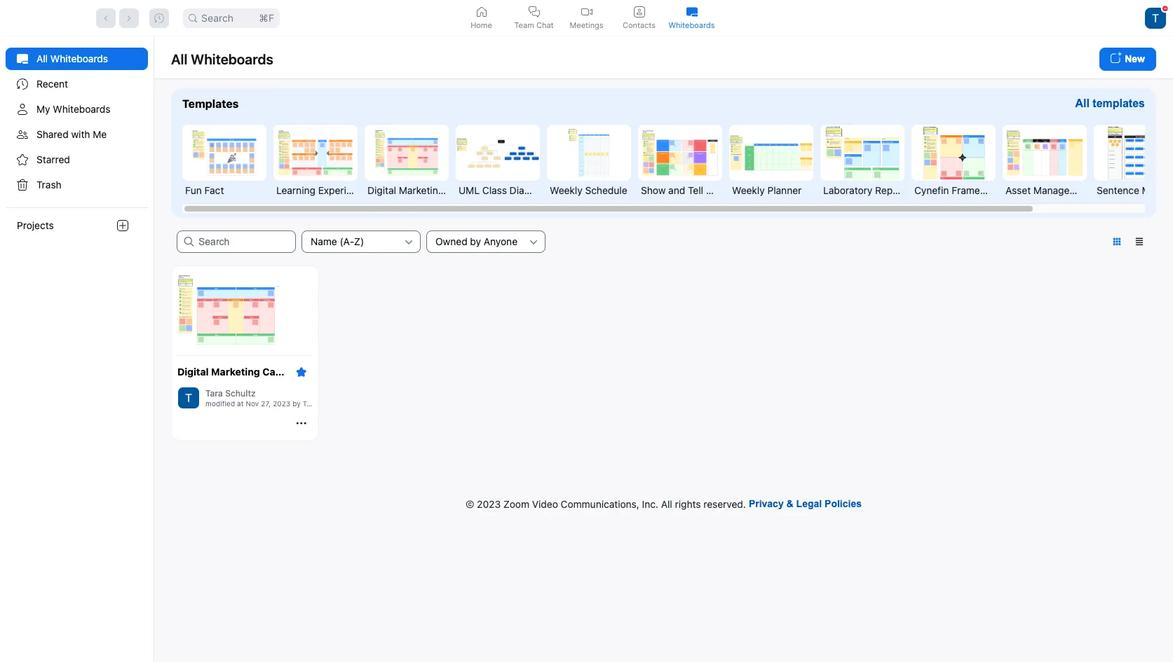 Task type: describe. For each thing, give the bounding box(es) containing it.
do not disturb image
[[1163, 5, 1168, 11]]

contacts button
[[613, 0, 666, 36]]

home
[[471, 20, 492, 30]]

do not disturb image
[[1163, 5, 1168, 11]]

⌘f
[[259, 12, 274, 23]]

team chat
[[514, 20, 554, 30]]

contacts
[[623, 20, 656, 30]]

profile contact image
[[634, 6, 645, 17]]

tab list containing home
[[455, 0, 718, 36]]

video on image
[[581, 6, 592, 17]]

team
[[514, 20, 534, 30]]



Task type: vqa. For each thing, say whether or not it's contained in the screenshot.
the Avatar at the right of page
yes



Task type: locate. For each thing, give the bounding box(es) containing it.
whiteboards
[[669, 20, 715, 30]]

meetings
[[570, 20, 603, 30]]

team chat button
[[508, 0, 560, 36]]

whiteboard small image
[[686, 6, 697, 17], [686, 6, 697, 17]]

meetings button
[[560, 0, 613, 36]]

profile contact image
[[634, 6, 645, 17]]

magnifier image
[[189, 14, 197, 22], [189, 14, 197, 22]]

tab list
[[455, 0, 718, 36]]

search
[[201, 12, 234, 23]]

whiteboards button
[[666, 0, 718, 36]]

avatar image
[[1145, 7, 1166, 28]]

home button
[[455, 0, 508, 36]]

team chat image
[[528, 6, 540, 17], [528, 6, 540, 17]]

chat
[[536, 20, 554, 30]]

video on image
[[581, 6, 592, 17]]

home small image
[[476, 6, 487, 17], [476, 6, 487, 17]]



